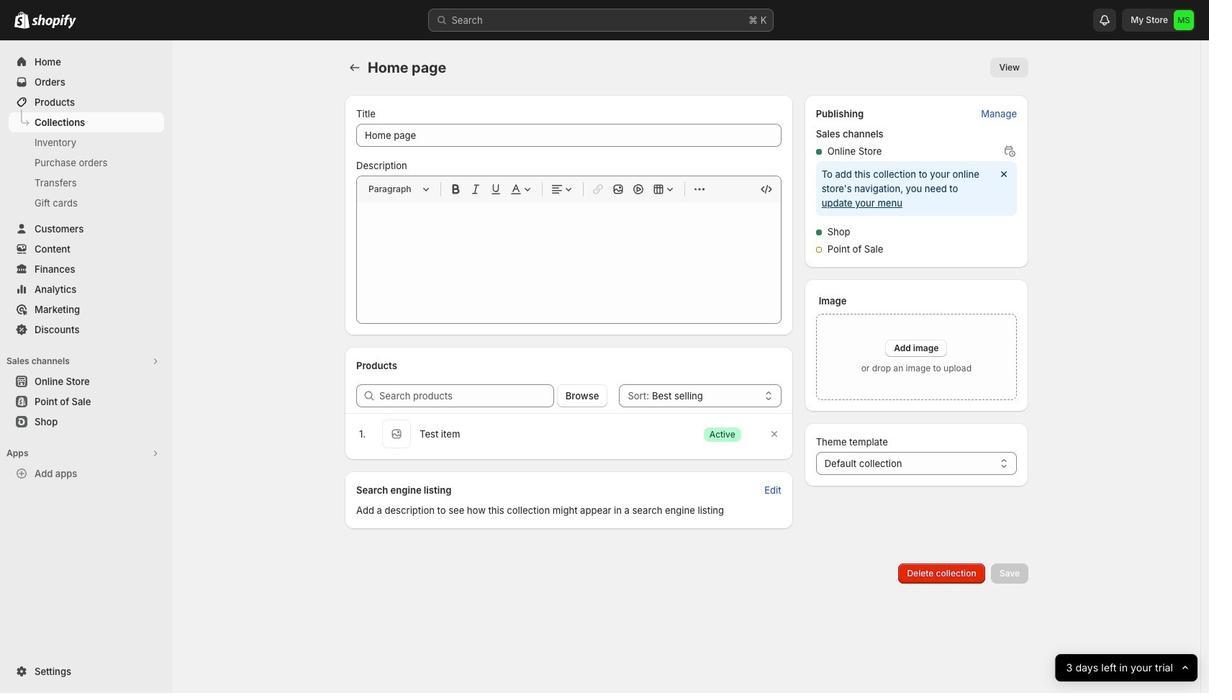 Task type: describe. For each thing, give the bounding box(es) containing it.
Search products text field
[[379, 385, 554, 408]]

shopify image
[[32, 14, 76, 29]]

my store image
[[1174, 10, 1195, 30]]

e.g. Summer collection, Under $100, Staff picks text field
[[356, 124, 782, 147]]



Task type: locate. For each thing, give the bounding box(es) containing it.
status
[[816, 161, 1017, 216]]

shopify image
[[14, 12, 30, 29]]



Task type: vqa. For each thing, say whether or not it's contained in the screenshot.
Shopify icon
yes



